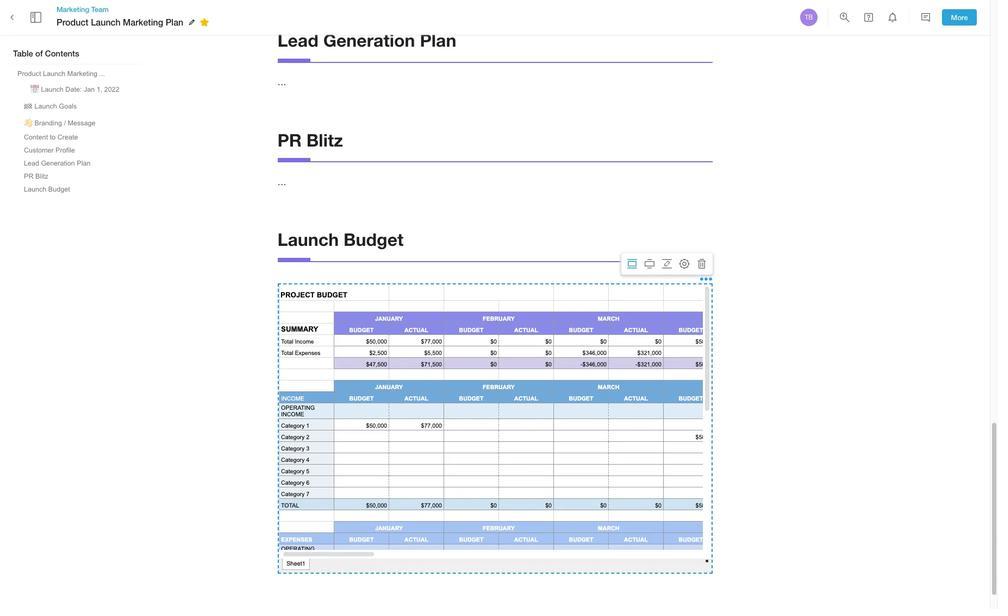 Task type: describe. For each thing, give the bounding box(es) containing it.
2 … from the top
[[278, 177, 286, 187]]

1 horizontal spatial blitz
[[307, 130, 343, 150]]

launch for product launch marketing plan
[[91, 17, 121, 27]]

budget inside content to create customer profile lead generation plan pr blitz launch budget
[[48, 186, 70, 194]]

marketing for product launch marketing plan
[[123, 17, 163, 27]]

contents
[[45, 48, 79, 58]]

lead generation plan button
[[20, 158, 95, 170]]

product for product launch marketing ...
[[17, 70, 41, 78]]

1 vertical spatial plan
[[420, 30, 456, 51]]

👋
[[24, 120, 33, 127]]

team
[[91, 5, 109, 14]]

message
[[68, 120, 95, 127]]

1 horizontal spatial budget
[[344, 230, 404, 250]]

more
[[951, 13, 968, 22]]

tb
[[805, 14, 813, 21]]

blitz inside content to create customer profile lead generation plan pr blitz launch budget
[[35, 173, 48, 180]]

product launch marketing plan
[[57, 17, 183, 27]]

pr blitz button
[[20, 171, 53, 183]]

0 vertical spatial lead
[[278, 30, 318, 51]]

tb button
[[799, 7, 819, 28]]

🏁 launch goals button
[[20, 98, 81, 114]]

...
[[99, 70, 105, 78]]

content to create button
[[20, 132, 82, 144]]

jan
[[84, 86, 95, 94]]

launch for 🏁 launch goals
[[35, 103, 57, 110]]

marketing for product launch marketing ...
[[67, 70, 97, 78]]

of
[[35, 48, 43, 58]]



Task type: locate. For each thing, give the bounding box(es) containing it.
0 vertical spatial budget
[[48, 186, 70, 194]]

marketing inside button
[[67, 70, 97, 78]]

product
[[57, 17, 88, 27], [17, 70, 41, 78]]

launch inside button
[[43, 70, 65, 78]]

1 horizontal spatial generation
[[323, 30, 415, 51]]

1,
[[97, 86, 102, 94]]

pr inside content to create customer profile lead generation plan pr blitz launch budget
[[24, 173, 33, 180]]

product inside product launch marketing ... button
[[17, 70, 41, 78]]

marketing
[[57, 5, 89, 14], [123, 17, 163, 27], [67, 70, 97, 78]]

launch for 📅 launch date: jan 1, 2022
[[41, 86, 64, 94]]

lead
[[278, 30, 318, 51], [24, 160, 39, 167]]

1 vertical spatial product
[[17, 70, 41, 78]]

plan
[[166, 17, 183, 27], [420, 30, 456, 51], [77, 160, 91, 167]]

1 … from the top
[[278, 77, 286, 87]]

👋 branding / message button
[[20, 115, 100, 130]]

1 vertical spatial generation
[[41, 160, 75, 167]]

launch
[[91, 17, 121, 27], [43, 70, 65, 78], [41, 86, 64, 94], [35, 103, 57, 110], [24, 186, 46, 194], [278, 230, 339, 250]]

📅
[[30, 86, 39, 94]]

0 horizontal spatial generation
[[41, 160, 75, 167]]

📅 launch date: jan 1, 2022
[[30, 86, 119, 94]]

product launch marketing ... button
[[13, 68, 109, 80]]

1 horizontal spatial pr
[[278, 130, 302, 150]]

customer
[[24, 147, 54, 154]]

0 horizontal spatial pr
[[24, 173, 33, 180]]

0 vertical spatial product
[[57, 17, 88, 27]]

lead generation plan
[[278, 30, 456, 51]]

0 horizontal spatial plan
[[77, 160, 91, 167]]

1 vertical spatial marketing
[[123, 17, 163, 27]]

0 vertical spatial marketing
[[57, 5, 89, 14]]

2022
[[104, 86, 119, 94]]

1 vertical spatial pr
[[24, 173, 33, 180]]

0 vertical spatial blitz
[[307, 130, 343, 150]]

product up 📅
[[17, 70, 41, 78]]

launch inside button
[[35, 103, 57, 110]]

plan inside content to create customer profile lead generation plan pr blitz launch budget
[[77, 160, 91, 167]]

2 horizontal spatial plan
[[420, 30, 456, 51]]

marketing up 📅 launch date: jan 1, 2022 "button"
[[67, 70, 97, 78]]

generation
[[323, 30, 415, 51], [41, 160, 75, 167]]

marketing left the team
[[57, 5, 89, 14]]

marketing team
[[57, 5, 109, 14]]

content to create customer profile lead generation plan pr blitz launch budget
[[24, 134, 91, 194]]

1 vertical spatial lead
[[24, 160, 39, 167]]

to
[[50, 134, 56, 141]]

launch inside content to create customer profile lead generation plan pr blitz launch budget
[[24, 186, 46, 194]]

1 vertical spatial …
[[278, 177, 286, 187]]

/
[[64, 120, 66, 127]]

marketing team link
[[57, 4, 213, 14]]

0 horizontal spatial product
[[17, 70, 41, 78]]

profile
[[56, 147, 75, 154]]

generation inside content to create customer profile lead generation plan pr blitz launch budget
[[41, 160, 75, 167]]

budget
[[48, 186, 70, 194], [344, 230, 404, 250]]

0 vertical spatial generation
[[323, 30, 415, 51]]

date:
[[65, 86, 82, 94]]

🏁
[[24, 103, 33, 110]]

launch budget
[[278, 230, 404, 250]]

product down the "marketing team"
[[57, 17, 88, 27]]

create
[[57, 134, 78, 141]]

branding
[[35, 120, 62, 127]]

…
[[278, 77, 286, 87], [278, 177, 286, 187]]

content
[[24, 134, 48, 141]]

goals
[[59, 103, 77, 110]]

launch for product launch marketing ...
[[43, 70, 65, 78]]

0 horizontal spatial budget
[[48, 186, 70, 194]]

0 vertical spatial pr
[[278, 130, 302, 150]]

1 vertical spatial blitz
[[35, 173, 48, 180]]

lead inside content to create customer profile lead generation plan pr blitz launch budget
[[24, 160, 39, 167]]

pr blitz
[[278, 130, 343, 150]]

🏁 launch goals
[[24, 103, 77, 110]]

table
[[13, 48, 33, 58]]

launch inside "button"
[[41, 86, 64, 94]]

1 horizontal spatial plan
[[166, 17, 183, 27]]

product launch marketing ...
[[17, 70, 105, 78]]

blitz
[[307, 130, 343, 150], [35, 173, 48, 180]]

👋 branding / message
[[24, 120, 95, 127]]

launch budget button
[[20, 184, 74, 196]]

1 horizontal spatial lead
[[278, 30, 318, 51]]

customer profile button
[[20, 145, 79, 157]]

0 vertical spatial …
[[278, 77, 286, 87]]

pr
[[278, 130, 302, 150], [24, 173, 33, 180]]

product for product launch marketing plan
[[57, 17, 88, 27]]

1 vertical spatial budget
[[344, 230, 404, 250]]

1 horizontal spatial product
[[57, 17, 88, 27]]

marketing down marketing team link
[[123, 17, 163, 27]]

2 vertical spatial marketing
[[67, 70, 97, 78]]

0 horizontal spatial blitz
[[35, 173, 48, 180]]

0 vertical spatial plan
[[166, 17, 183, 27]]

0 horizontal spatial lead
[[24, 160, 39, 167]]

table of contents
[[13, 48, 79, 58]]

2 vertical spatial plan
[[77, 160, 91, 167]]

more button
[[942, 9, 977, 26]]

📅 launch date: jan 1, 2022 button
[[26, 81, 124, 97]]



Task type: vqa. For each thing, say whether or not it's contained in the screenshot.
Please refer to the Leave Policy document for specific details on leave eligibility and procedures.
no



